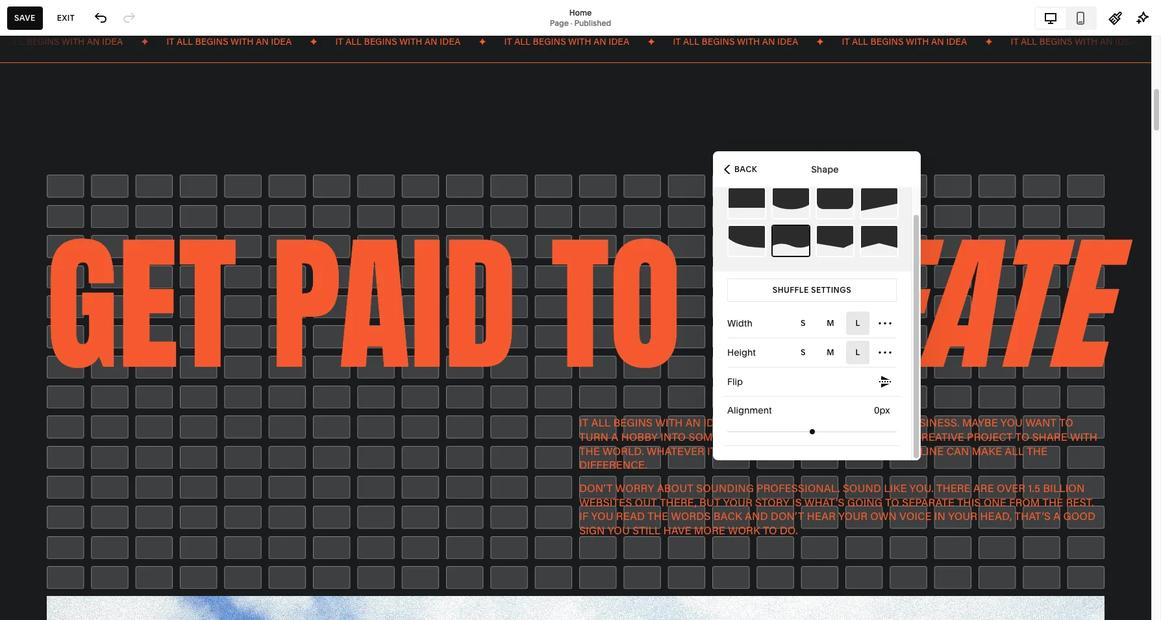 Task type: describe. For each thing, give the bounding box(es) containing it.
asset library
[[21, 487, 87, 500]]

settings inside "settings" link
[[21, 510, 62, 523]]

peterson
[[78, 576, 111, 586]]

library
[[52, 487, 87, 500]]

rounded shape image
[[773, 188, 810, 218]]

scheduling link
[[21, 197, 144, 212]]

m for height
[[827, 348, 835, 357]]

wavy shape image
[[773, 226, 810, 256]]

exit button
[[50, 6, 82, 30]]

settings inside shuffle settings button
[[812, 285, 852, 295]]

flip
[[728, 376, 743, 388]]

soft corners shape image
[[817, 188, 854, 218]]

s for width
[[801, 318, 806, 328]]

scheduling
[[21, 198, 77, 211]]

·
[[571, 18, 573, 28]]

asset
[[21, 487, 50, 500]]

Alignment text field
[[875, 403, 893, 418]]

l for height
[[856, 348, 861, 357]]

home
[[570, 7, 592, 17]]

m for width
[[827, 318, 835, 328]]

shuffle settings
[[773, 285, 852, 295]]

analytics link
[[21, 173, 144, 189]]

no shape image
[[729, 188, 765, 218]]

pointed shape image
[[862, 226, 898, 256]]

Alignment range field
[[728, 417, 897, 446]]

back
[[735, 164, 758, 174]]



Task type: locate. For each thing, give the bounding box(es) containing it.
height
[[728, 347, 756, 359]]

option group for width
[[792, 312, 897, 335]]

james.peterson1902@gmail.com
[[52, 587, 171, 596]]

shape
[[812, 163, 839, 175]]

2 s from the top
[[801, 348, 806, 357]]

alignment
[[728, 405, 772, 416]]

l for width
[[856, 318, 861, 328]]

1 l from the top
[[856, 318, 861, 328]]

0 vertical spatial m
[[827, 318, 835, 328]]

0 horizontal spatial settings
[[21, 510, 62, 523]]

scalloped shape image
[[729, 226, 765, 256]]

tab list
[[1036, 7, 1096, 28]]

page
[[550, 18, 569, 28]]

shuffle settings button
[[728, 279, 897, 302]]

1 vertical spatial option group
[[792, 341, 897, 365]]

james
[[52, 576, 76, 586]]

s down shuffle settings button
[[801, 318, 806, 328]]

option group
[[792, 312, 897, 335], [792, 341, 897, 365]]

option group for height
[[792, 341, 897, 365]]

published
[[575, 18, 612, 28]]

1 vertical spatial l
[[856, 348, 861, 357]]

asset library link
[[21, 486, 144, 502]]

exit
[[57, 13, 75, 22]]

save button
[[7, 6, 43, 30]]

0 vertical spatial l
[[856, 318, 861, 328]]

shuffle
[[773, 285, 809, 295]]

settings
[[812, 285, 852, 295], [21, 510, 62, 523]]

settings down the asset
[[21, 510, 62, 523]]

s right "height" on the right bottom of the page
[[801, 348, 806, 357]]

s for height
[[801, 348, 806, 357]]

s
[[801, 318, 806, 328], [801, 348, 806, 357]]

home page · published
[[550, 7, 612, 28]]

1 vertical spatial m
[[827, 348, 835, 357]]

1 s from the top
[[801, 318, 806, 328]]

m
[[827, 318, 835, 328], [827, 348, 835, 357]]

2 l from the top
[[856, 348, 861, 357]]

l
[[856, 318, 861, 328], [856, 348, 861, 357]]

back button
[[721, 155, 762, 184]]

0 vertical spatial s
[[801, 318, 806, 328]]

jagged shape image
[[817, 226, 854, 256]]

settings right shuffle
[[812, 285, 852, 295]]

1 vertical spatial s
[[801, 348, 806, 357]]

analytics
[[21, 174, 67, 187]]

0 vertical spatial option group
[[792, 312, 897, 335]]

0 vertical spatial settings
[[812, 285, 852, 295]]

james peterson james.peterson1902@gmail.com
[[52, 576, 171, 596]]

settings link
[[21, 510, 144, 525]]

2 option group from the top
[[792, 341, 897, 365]]

1 vertical spatial settings
[[21, 510, 62, 523]]

slanted shape image
[[862, 188, 898, 218]]

width
[[728, 318, 753, 329]]

1 m from the top
[[827, 318, 835, 328]]

save
[[14, 13, 36, 22]]

1 option group from the top
[[792, 312, 897, 335]]

1 horizontal spatial settings
[[812, 285, 852, 295]]

2 m from the top
[[827, 348, 835, 357]]



Task type: vqa. For each thing, say whether or not it's contained in the screenshot.
bottommost Links
no



